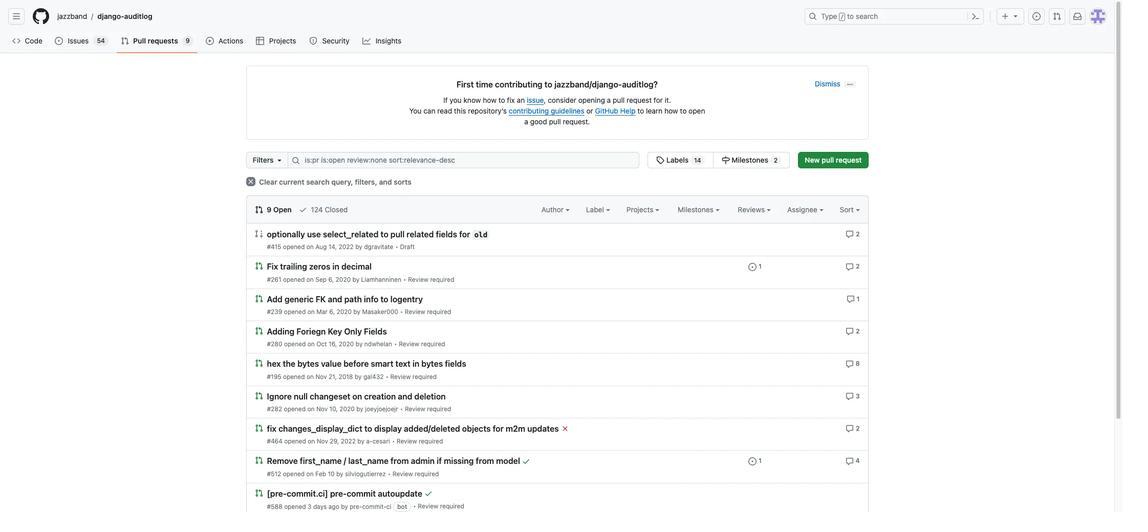 Task type: describe. For each thing, give the bounding box(es) containing it.
issue link
[[527, 96, 544, 104]]

by right the ago
[[341, 503, 348, 511]]

#282
[[267, 406, 282, 413]]

first
[[457, 80, 474, 89]]

in inside hex the bytes value before smart text in bytes fields #195             opened on nov 21, 2018 by gal432 • review required
[[413, 360, 420, 369]]

opening
[[579, 96, 605, 104]]

nov inside ignore null changeset on creation and deletion #282             opened on nov 10, 2020 by joeyjoejoejr • review required
[[317, 406, 328, 413]]

opened inside ignore null changeset on creation and deletion #282             opened on nov 10, 2020 by joeyjoejoejr • review required
[[284, 406, 306, 413]]

adding
[[267, 327, 295, 337]]

to learn how to open a good pull request.
[[525, 107, 706, 126]]

ignore
[[267, 392, 292, 402]]

fix trailing zeros in decimal link
[[267, 263, 372, 272]]

opened inside fix trailing zeros in decimal #261             opened on sep 6, 2020 by liamhanninen • review required
[[283, 276, 305, 284]]

1 horizontal spatial search
[[856, 12, 879, 20]]

/ for type
[[841, 13, 845, 20]]

0 vertical spatial contributing
[[495, 80, 543, 89]]

opened down commit.ci]
[[284, 503, 306, 511]]

open pull request element for ignore null changeset on creation and deletion
[[255, 392, 263, 400]]

dgravitate
[[364, 243, 394, 251]]

by right the 10
[[337, 470, 344, 478]]

on left feb
[[307, 470, 314, 478]]

review required link for gal432
[[391, 373, 437, 381]]

open pull request image for add
[[255, 295, 263, 303]]

required inside ignore null changeset on creation and deletion #282             opened on nov 10, 2020 by joeyjoejoejr • review required
[[427, 406, 452, 413]]

pull inside the optionally use select_related to pull related fields for old #415             opened on aug 14, 2022 by dgravitate • draft
[[391, 230, 405, 239]]

review inside "add generic fk and path info to logentry #239             opened on mar 6, 2020 by masaker000 • review required"
[[405, 308, 426, 316]]

comment image for 1
[[847, 296, 855, 304]]

issue
[[527, 96, 544, 104]]

author
[[542, 205, 566, 214]]

insights
[[376, 36, 402, 45]]

0 vertical spatial pre-
[[330, 490, 347, 499]]

• inside hex the bytes value before smart text in bytes fields #195             opened on nov 21, 2018 by gal432 • review required
[[386, 373, 389, 381]]

graph image
[[363, 37, 371, 45]]

by inside adding foriegn key only fields #280             opened on oct 16, 2020 by ndwhelan • review required
[[356, 341, 363, 348]]

0 vertical spatial fix
[[507, 96, 515, 104]]

draft pull request image
[[255, 230, 263, 238]]

on inside fix trailing zeros in decimal #261             opened on sep 6, 2020 by liamhanninen • review required
[[307, 276, 314, 284]]

open pull request image for adding
[[255, 327, 263, 335]]

2020 inside adding foriegn key only fields #280             opened on oct 16, 2020 by ndwhelan • review required
[[339, 341, 354, 348]]

filters button
[[246, 152, 289, 169]]

review down 11 / 11 checks ok image
[[418, 503, 439, 511]]

5 open pull request image from the top
[[255, 489, 263, 498]]

to inside "add generic fk and path info to logentry #239             opened on mar 6, 2020 by masaker000 • review required"
[[381, 295, 389, 304]]

1 bytes from the left
[[298, 360, 319, 369]]

4 open pull request image from the top
[[255, 425, 263, 433]]

code
[[25, 36, 42, 45]]

pre-commit-ci link
[[350, 503, 392, 511]]

2 link for adding foriegn key only fields
[[846, 327, 860, 336]]

clear current search query, filters, and sorts link
[[246, 177, 412, 186]]

milestones 2
[[730, 156, 778, 164]]

security
[[322, 36, 350, 45]]

feb
[[316, 470, 326, 478]]

comment image for 4
[[846, 458, 854, 466]]

2 inside milestones 2
[[774, 157, 778, 164]]

liamhanninen link
[[361, 276, 402, 284]]

0 horizontal spatial fix
[[267, 425, 277, 434]]

milestones button
[[678, 204, 720, 215]]

silviogutierrez
[[345, 470, 386, 478]]

smart
[[371, 360, 394, 369]]

1 from from the left
[[391, 457, 409, 466]]

added/deleted
[[404, 425, 460, 434]]

,
[[544, 96, 546, 104]]

actions link
[[202, 33, 248, 49]]

Search all issues text field
[[288, 152, 640, 169]]

on inside adding foriegn key only fields #280             opened on oct 16, 2020 by ndwhelan • review required
[[308, 341, 315, 348]]

review required link for ndwhelan
[[399, 341, 445, 348]]

#261
[[267, 276, 281, 284]]

0 horizontal spatial projects
[[269, 36, 296, 45]]

124 closed
[[309, 205, 348, 214]]

check image
[[299, 206, 307, 214]]

mar
[[317, 308, 328, 316]]

issue opened image for fix trailing zeros in decimal
[[749, 263, 757, 271]]

none search field containing filters
[[246, 152, 790, 169]]

auditlog?
[[622, 80, 658, 89]]

remove
[[267, 457, 298, 466]]

by inside "add generic fk and path info to logentry #239             opened on mar 6, 2020 by masaker000 • review required"
[[354, 308, 361, 316]]

and for creation
[[398, 392, 413, 402]]

on inside the optionally use select_related to pull related fields for old #415             opened on aug 14, 2022 by dgravitate • draft
[[307, 243, 314, 251]]

dismiss
[[815, 79, 841, 88]]

fix
[[267, 263, 278, 272]]

issue element
[[648, 152, 790, 169]]

comment image for fix trailing zeros in decimal
[[846, 263, 855, 271]]

[pre-
[[267, 490, 287, 499]]

list containing jazzband
[[53, 8, 799, 25]]

review down fix changes_display_dict to display added/deleted objects for m2m updates link
[[397, 438, 417, 446]]

• right bot at the bottom of the page
[[414, 503, 416, 511]]

...
[[848, 79, 854, 87]]

joeyjoejoejr
[[365, 406, 398, 413]]

you
[[450, 96, 462, 104]]

review inside adding foriegn key only fields #280             opened on oct 16, 2020 by ndwhelan • review required
[[399, 341, 420, 348]]

logentry
[[391, 295, 423, 304]]

reviews button
[[738, 204, 771, 215]]

opened inside hex the bytes value before smart text in bytes fields #195             opened on nov 21, 2018 by gal432 • review required
[[283, 373, 305, 381]]

opened inside "add generic fk and path info to logentry #239             opened on mar 6, 2020 by masaker000 • review required"
[[284, 308, 306, 316]]

adding foriegn key only fields #280             opened on oct 16, 2020 by ndwhelan • review required
[[267, 327, 445, 348]]

2 vertical spatial nov
[[317, 438, 328, 446]]

guidelines
[[551, 107, 585, 115]]

on left the creation
[[353, 392, 362, 402]]

draft
[[400, 243, 415, 251]]

1 vertical spatial search
[[306, 178, 330, 186]]

8 link
[[846, 359, 860, 369]]

tag image
[[657, 156, 665, 164]]

consider
[[548, 96, 577, 104]]

6, inside "add generic fk and path info to logentry #239             opened on mar 6, 2020 by masaker000 • review required"
[[329, 308, 335, 316]]

type
[[822, 12, 838, 20]]

required inside fix trailing zeros in decimal #261             opened on sep 6, 2020 by liamhanninen • review required
[[430, 276, 455, 284]]

2 bytes from the left
[[422, 360, 443, 369]]

missing
[[444, 457, 474, 466]]

comment image for adding foriegn key only fields
[[846, 328, 855, 336]]

triangle down image
[[276, 156, 284, 164]]

1 vertical spatial 1
[[857, 295, 860, 303]]

open pull request element for add generic fk and path info to logentry
[[255, 294, 263, 303]]

draft pull request element
[[255, 229, 263, 238]]

by inside fix trailing zeros in decimal #261             opened on sep 6, 2020 by liamhanninen • review required
[[353, 276, 360, 284]]

commit-
[[362, 503, 387, 511]]

review inside hex the bytes value before smart text in bytes fields #195             opened on nov 21, 2018 by gal432 • review required
[[391, 373, 411, 381]]

jazzband link
[[53, 8, 91, 25]]

issue opened image for remove first_name / last_name from admin if missing from model
[[749, 458, 757, 466]]

• inside fix trailing zeros in decimal #261             opened on sep 6, 2020 by liamhanninen • review required
[[404, 276, 407, 284]]

a inside to learn how to open a good pull request.
[[525, 117, 529, 126]]

trailing
[[280, 263, 307, 272]]

on down changes_display_dict
[[308, 438, 315, 446]]

or
[[587, 107, 594, 115]]

ndwhelan link
[[365, 341, 392, 348]]

oct
[[317, 341, 327, 348]]

9 for 9 open
[[267, 205, 272, 214]]

2020 inside "add generic fk and path info to logentry #239             opened on mar 6, 2020 by masaker000 • review required"
[[337, 308, 352, 316]]

before
[[344, 360, 369, 369]]

new
[[805, 156, 820, 164]]

0 vertical spatial how
[[483, 96, 497, 104]]

open pull request image for ignore
[[255, 392, 263, 400]]

days
[[313, 503, 327, 511]]

review inside ignore null changeset on creation and deletion #282             opened on nov 10, 2020 by joeyjoejoejr • review required
[[405, 406, 426, 413]]

issue opened image
[[55, 37, 63, 45]]

m2m
[[506, 425, 526, 434]]

#512             opened on feb 10 by silviogutierrez • review required
[[267, 470, 439, 478]]

fields inside hex the bytes value before smart text in bytes fields #195             opened on nov 21, 2018 by gal432 • review required
[[445, 360, 467, 369]]

• review required
[[414, 503, 465, 511]]

review required link for joeyjoejoejr
[[405, 406, 452, 413]]

clear
[[259, 178, 277, 186]]

if
[[437, 457, 442, 466]]

insights link
[[359, 33, 407, 49]]

required inside hex the bytes value before smart text in bytes fields #195             opened on nov 21, 2018 by gal432 • review required
[[413, 373, 437, 381]]

1 link for fix trailing zeros in decimal
[[749, 262, 762, 271]]

review required link for pre-commit-ci
[[418, 503, 465, 511]]

add generic fk and path info to logentry link
[[267, 295, 423, 304]]

• inside the optionally use select_related to pull related fields for old #415             opened on aug 14, 2022 by dgravitate • draft
[[396, 243, 399, 251]]

by inside the optionally use select_related to pull related fields for old #415             opened on aug 14, 2022 by dgravitate • draft
[[356, 243, 363, 251]]

3 open pull request image from the top
[[255, 457, 263, 465]]

required inside "add generic fk and path info to logentry #239             opened on mar 6, 2020 by masaker000 • review required"
[[427, 308, 451, 316]]

open pull request element for fix trailing zeros in decimal
[[255, 262, 263, 271]]

1 vertical spatial 2022
[[341, 438, 356, 446]]

key
[[328, 327, 342, 337]]

triangle down image
[[1012, 12, 1020, 20]]

pull requests
[[133, 36, 178, 45]]

open pull request element for remove first_name / last_name from admin if missing from model
[[255, 457, 263, 465]]

commit
[[347, 490, 376, 499]]

plus image
[[1002, 12, 1010, 20]]

1 for fix trailing zeros in decimal
[[759, 263, 762, 271]]

pull right new
[[822, 156, 835, 164]]

16,
[[329, 341, 337, 348]]

table image
[[256, 37, 265, 45]]

homepage image
[[33, 8, 49, 25]]

2 link for fix trailing zeros in decimal
[[846, 262, 860, 271]]

search image
[[292, 157, 300, 165]]

1 horizontal spatial 3
[[856, 393, 860, 400]]

generic
[[285, 295, 314, 304]]

review required link for masaker000
[[405, 308, 451, 316]]

review required link for silviogutierrez
[[393, 470, 439, 478]]

review required link for a-cesari
[[397, 438, 443, 446]]

optionally use select_related to pull related fields for old #415             opened on aug 14, 2022 by dgravitate • draft
[[267, 230, 488, 251]]

Issues search field
[[288, 152, 640, 169]]

if
[[444, 96, 448, 104]]

to right type
[[848, 12, 854, 20]]

to up repository's
[[499, 96, 505, 104]]

2 horizontal spatial git pull request image
[[1054, 12, 1062, 20]]

select_related
[[323, 230, 379, 239]]

open pull request image for hex
[[255, 360, 263, 368]]

value
[[321, 360, 342, 369]]

ago
[[329, 503, 339, 511]]

opened right #464
[[284, 438, 306, 446]]

2018
[[339, 373, 353, 381]]

creation
[[364, 392, 396, 402]]

remove first_name / last_name from admin if missing from model
[[267, 457, 520, 466]]

on down 'null'
[[308, 406, 315, 413]]



Task type: vqa. For each thing, say whether or not it's contained in the screenshot.
options
no



Task type: locate. For each thing, give the bounding box(es) containing it.
search
[[856, 12, 879, 20], [306, 178, 330, 186]]

/ for jazzband
[[91, 12, 93, 21]]

how down it.
[[665, 107, 679, 115]]

1 vertical spatial request
[[836, 156, 862, 164]]

2 from from the left
[[476, 457, 494, 466]]

pull up draft link
[[391, 230, 405, 239]]

0 horizontal spatial how
[[483, 96, 497, 104]]

2 vertical spatial and
[[398, 392, 413, 402]]

• inside adding foriegn key only fields #280             opened on oct 16, 2020 by ndwhelan • review required
[[394, 341, 397, 348]]

pre- down commit in the bottom left of the page
[[350, 503, 362, 511]]

projects link
[[252, 33, 301, 49]]

0 vertical spatial 9
[[186, 37, 190, 45]]

closed
[[325, 205, 348, 214]]

8 open pull request element from the top
[[255, 489, 263, 498]]

•
[[396, 243, 399, 251], [404, 276, 407, 284], [400, 308, 403, 316], [394, 341, 397, 348], [386, 373, 389, 381], [400, 406, 403, 413], [392, 438, 395, 446], [388, 470, 391, 478], [414, 503, 416, 511]]

to
[[848, 12, 854, 20], [545, 80, 553, 89], [499, 96, 505, 104], [638, 107, 645, 115], [680, 107, 687, 115], [381, 230, 389, 239], [381, 295, 389, 304], [365, 425, 372, 434]]

ignore null changeset on creation and deletion #282             opened on nov 10, 2020 by joeyjoejoejr • review required
[[267, 392, 452, 413]]

from left admin
[[391, 457, 409, 466]]

/ right type
[[841, 13, 845, 20]]

0 horizontal spatial pre-
[[330, 490, 347, 499]]

review up the logentry
[[408, 276, 429, 284]]

4
[[856, 458, 860, 465]]

for inside the optionally use select_related to pull related fields for old #415             opened on aug 14, 2022 by dgravitate • draft
[[460, 230, 470, 239]]

comment image inside 2 link
[[846, 425, 855, 433]]

1 open pull request image from the top
[[255, 295, 263, 303]]

0 vertical spatial for
[[654, 96, 663, 104]]

1 horizontal spatial in
[[413, 360, 420, 369]]

124 closed link
[[299, 204, 348, 215]]

0 vertical spatial git pull request image
[[1054, 12, 1062, 20]]

review down the remove first_name / last_name from admin if missing from model
[[393, 470, 413, 478]]

0 vertical spatial 1 link
[[749, 262, 762, 271]]

ignore null changeset on creation and deletion link
[[267, 392, 446, 402]]

review up text at the left
[[399, 341, 420, 348]]

comment image
[[847, 296, 855, 304], [846, 360, 854, 369], [846, 425, 855, 433], [846, 458, 854, 466]]

opened down the optionally
[[283, 243, 305, 251]]

review required link down 11 / 11 checks ok image
[[418, 503, 465, 511]]

notifications image
[[1074, 12, 1082, 20]]

good
[[531, 117, 547, 126]]

open pull request image left ignore
[[255, 392, 263, 400]]

1 for remove first_name / last_name from admin if missing from model
[[759, 458, 762, 465]]

fields inside the optionally use select_related to pull related fields for old #415             opened on aug 14, 2022 by dgravitate • draft
[[436, 230, 458, 239]]

• right joeyjoejoejr "link"
[[400, 406, 403, 413]]

changes_display_dict
[[279, 425, 363, 434]]

/
[[91, 12, 93, 21], [841, 13, 845, 20], [344, 457, 346, 466]]

2 for fix trailing zeros in decimal
[[856, 263, 860, 271]]

• right cesari
[[392, 438, 395, 446]]

github
[[596, 107, 619, 115]]

review required link for liamhanninen
[[408, 276, 455, 284]]

2020 inside ignore null changeset on creation and deletion #282             opened on nov 10, 2020 by joeyjoejoejr • review required
[[340, 406, 355, 413]]

6, right sep
[[329, 276, 334, 284]]

label button
[[586, 204, 610, 215]]

2 open pull request image from the top
[[255, 392, 263, 400]]

1 vertical spatial a
[[525, 117, 529, 126]]

2 for optionally use select_related to pull related fields for
[[856, 231, 860, 238]]

1 2 link from the top
[[846, 229, 860, 239]]

0 vertical spatial in
[[333, 263, 340, 272]]

opened inside the optionally use select_related to pull related fields for old #415             opened on aug 14, 2022 by dgravitate • draft
[[283, 243, 305, 251]]

milestones inside the issue element
[[732, 156, 769, 164]]

3 open pull request element from the top
[[255, 327, 263, 335]]

query,
[[332, 178, 353, 186]]

hex
[[267, 360, 281, 369]]

4 2 link from the top
[[846, 424, 860, 433]]

1 open pull request element from the top
[[255, 262, 263, 271]]

labels
[[667, 156, 689, 164]]

6, right 'mar'
[[329, 308, 335, 316]]

1 horizontal spatial milestones
[[732, 156, 769, 164]]

1 horizontal spatial pre-
[[350, 503, 362, 511]]

0 vertical spatial projects
[[269, 36, 296, 45]]

info
[[364, 295, 379, 304]]

1 vertical spatial fix
[[267, 425, 277, 434]]

• inside "add generic fk and path info to logentry #239             opened on mar 6, 2020 by masaker000 • review required"
[[400, 308, 403, 316]]

2 horizontal spatial /
[[841, 13, 845, 20]]

and right fk
[[328, 295, 343, 304]]

security link
[[305, 33, 355, 49]]

pre- up the ago
[[330, 490, 347, 499]]

type / to search
[[822, 12, 879, 20]]

0 vertical spatial 3
[[856, 393, 860, 400]]

pull inside to learn how to open a good pull request.
[[549, 117, 561, 126]]

0 horizontal spatial /
[[91, 12, 93, 21]]

on inside "add generic fk and path info to logentry #239             opened on mar 6, 2020 by masaker000 • review required"
[[308, 308, 315, 316]]

joeyjoejoejr link
[[365, 406, 398, 413]]

/ inside the type / to search
[[841, 13, 845, 20]]

projects right table 'image'
[[269, 36, 296, 45]]

1 horizontal spatial git pull request image
[[255, 206, 263, 214]]

cesari
[[373, 438, 390, 446]]

0 horizontal spatial 3
[[308, 503, 312, 511]]

1 vertical spatial in
[[413, 360, 420, 369]]

1 vertical spatial 6,
[[329, 308, 335, 316]]

to left open
[[680, 107, 687, 115]]

opened inside adding foriegn key only fields #280             opened on oct 16, 2020 by ndwhelan • review required
[[284, 341, 306, 348]]

#280
[[267, 341, 283, 348]]

2020 down add generic fk and path info to logentry link
[[337, 308, 352, 316]]

3 link
[[846, 392, 860, 401]]

0 horizontal spatial and
[[328, 295, 343, 304]]

2 horizontal spatial and
[[398, 392, 413, 402]]

only
[[344, 327, 362, 337]]

• right ndwhelan
[[394, 341, 397, 348]]

comment image for 2
[[846, 425, 855, 433]]

2 horizontal spatial for
[[654, 96, 663, 104]]

review required link down fix changes_display_dict to display added/deleted objects for m2m updates link
[[397, 438, 443, 446]]

remove first_name / last_name from admin if missing from model link
[[267, 457, 520, 466]]

on inside hex the bytes value before smart text in bytes fields #195             opened on nov 21, 2018 by gal432 • review required
[[307, 373, 314, 381]]

0 horizontal spatial milestones
[[678, 205, 716, 214]]

open pull request image left remove
[[255, 457, 263, 465]]

2022 inside the optionally use select_related to pull related fields for old #415             opened on aug 14, 2022 by dgravitate • draft
[[339, 243, 354, 251]]

how up repository's
[[483, 96, 497, 104]]

1 link
[[749, 262, 762, 271], [847, 294, 860, 304], [749, 457, 762, 466]]

/ inside jazzband / django-auditlog
[[91, 12, 93, 21]]

0 vertical spatial a
[[607, 96, 611, 104]]

review required link up text at the left
[[399, 341, 445, 348]]

1 horizontal spatial fix
[[507, 96, 515, 104]]

2 vertical spatial issue opened image
[[749, 458, 757, 466]]

milestones for milestones 2
[[732, 156, 769, 164]]

review down the logentry
[[405, 308, 426, 316]]

by down select_related
[[356, 243, 363, 251]]

review inside fix trailing zeros in decimal #261             opened on sep 6, 2020 by liamhanninen • review required
[[408, 276, 429, 284]]

auditlog
[[124, 12, 152, 20]]

bytes right the
[[298, 360, 319, 369]]

git pull request image
[[1054, 12, 1062, 20], [121, 37, 129, 45], [255, 206, 263, 214]]

opened down trailing at the left
[[283, 276, 305, 284]]

9 for 9
[[186, 37, 190, 45]]

0 vertical spatial milestones
[[732, 156, 769, 164]]

review required link down admin
[[393, 470, 439, 478]]

first time contributing to jazzband/django-auditlog?
[[457, 80, 658, 89]]

milestones inside popup button
[[678, 205, 716, 214]]

review down deletion
[[405, 406, 426, 413]]

0 horizontal spatial request
[[627, 96, 652, 104]]

command palette image
[[972, 12, 980, 20]]

1 vertical spatial pre-
[[350, 503, 362, 511]]

review required link down text at the left
[[391, 373, 437, 381]]

1 link for remove first_name / last_name from admin if missing from model
[[749, 457, 762, 466]]

• down the remove first_name / last_name from admin if missing from model
[[388, 470, 391, 478]]

comment image inside 8 link
[[846, 360, 854, 369]]

1 vertical spatial and
[[328, 295, 343, 304]]

1 open pull request image from the top
[[255, 262, 263, 271]]

by inside ignore null changeset on creation and deletion #282             opened on nov 10, 2020 by joeyjoejoejr • review required
[[357, 406, 364, 413]]

pull down contributing guidelines link
[[549, 117, 561, 126]]

deletion
[[415, 392, 446, 402]]

a down you can read this repository's contributing guidelines or github help
[[525, 117, 529, 126]]

0 horizontal spatial search
[[306, 178, 330, 186]]

2 vertical spatial open pull request image
[[255, 457, 263, 465]]

1 vertical spatial 1 link
[[847, 294, 860, 304]]

opened down adding
[[284, 341, 306, 348]]

for left 'm2m'
[[493, 425, 504, 434]]

1 horizontal spatial /
[[344, 457, 346, 466]]

learn
[[646, 107, 663, 115]]

open pull request image for fix
[[255, 262, 263, 271]]

request up help
[[627, 96, 652, 104]]

model
[[496, 457, 520, 466]]

on up 'null'
[[307, 373, 314, 381]]

to up the a- on the left
[[365, 425, 372, 434]]

1 horizontal spatial 9
[[267, 205, 272, 214]]

0 vertical spatial request
[[627, 96, 652, 104]]

on left oct
[[308, 341, 315, 348]]

3 down 8
[[856, 393, 860, 400]]

1 vertical spatial contributing
[[509, 107, 549, 115]]

the
[[283, 360, 296, 369]]

0 vertical spatial 2022
[[339, 243, 354, 251]]

code image
[[12, 37, 20, 45]]

3 left days
[[308, 503, 312, 511]]

to inside the optionally use select_related to pull related fields for old #415             opened on aug 14, 2022 by dgravitate • draft
[[381, 230, 389, 239]]

review down text at the left
[[391, 373, 411, 381]]

to up ,
[[545, 80, 553, 89]]

by down "ignore null changeset on creation and deletion" link at the left of page
[[357, 406, 364, 413]]

nov left 21,
[[316, 373, 327, 381]]

1 vertical spatial git pull request image
[[121, 37, 129, 45]]

request
[[627, 96, 652, 104], [836, 156, 862, 164]]

1 vertical spatial how
[[665, 107, 679, 115]]

commit.ci]
[[287, 490, 328, 499]]

this
[[454, 107, 466, 115]]

0 horizontal spatial git pull request image
[[121, 37, 129, 45]]

in inside fix trailing zeros in decimal #261             opened on sep 6, 2020 by liamhanninen • review required
[[333, 263, 340, 272]]

projects right the label popup button
[[627, 205, 656, 214]]

path
[[345, 295, 362, 304]]

9 left "open"
[[267, 205, 272, 214]]

opened down remove
[[283, 470, 305, 478]]

request right new
[[836, 156, 862, 164]]

0 vertical spatial search
[[856, 12, 879, 20]]

bot
[[397, 503, 407, 511]]

3 2 link from the top
[[846, 327, 860, 336]]

9
[[186, 37, 190, 45], [267, 205, 272, 214]]

2 vertical spatial for
[[493, 425, 504, 434]]

hex the bytes value before smart text in bytes fields link
[[267, 360, 467, 369]]

on left aug
[[307, 243, 314, 251]]

masaker000
[[362, 308, 398, 316]]

in right text at the left
[[413, 360, 420, 369]]

0 horizontal spatial 9
[[186, 37, 190, 45]]

milestones right milestone image
[[732, 156, 769, 164]]

an
[[517, 96, 525, 104]]

0 vertical spatial open pull request image
[[255, 295, 263, 303]]

jazzband / django-auditlog
[[57, 12, 152, 21]]

/ up #512             opened on feb 10 by silviogutierrez • review required at the bottom of page
[[344, 457, 346, 466]]

0 vertical spatial nov
[[316, 373, 327, 381]]

8 / 8 checks ok image
[[522, 458, 531, 466]]

and left deletion
[[398, 392, 413, 402]]

1 vertical spatial 9
[[267, 205, 272, 214]]

milestones for milestones
[[678, 205, 716, 214]]

projects inside popup button
[[627, 205, 656, 214]]

list
[[53, 8, 799, 25]]

2 open pull request image from the top
[[255, 327, 263, 335]]

by inside hex the bytes value before smart text in bytes fields #195             opened on nov 21, 2018 by gal432 • review required
[[355, 373, 362, 381]]

it.
[[665, 96, 672, 104]]

fix up #464
[[267, 425, 277, 434]]

comment image
[[846, 231, 855, 239], [846, 263, 855, 271], [846, 328, 855, 336], [846, 393, 854, 401]]

milestones
[[732, 156, 769, 164], [678, 205, 716, 214]]

124
[[311, 205, 323, 214]]

2 open pull request element from the top
[[255, 294, 263, 303]]

and left 'sorts' at the left top of page
[[379, 178, 392, 186]]

issues
[[68, 36, 89, 45]]

6, inside fix trailing zeros in decimal #261             opened on sep 6, 2020 by liamhanninen • review required
[[329, 276, 334, 284]]

2020 right 16,
[[339, 341, 354, 348]]

11 / 11 checks ok image
[[425, 490, 433, 498]]

issue opened image
[[1033, 12, 1041, 20], [749, 263, 757, 271], [749, 458, 757, 466]]

pull up github help link at the top right of page
[[613, 96, 625, 104]]

0 horizontal spatial in
[[333, 263, 340, 272]]

2 vertical spatial git pull request image
[[255, 206, 263, 214]]

2022
[[339, 243, 354, 251], [341, 438, 356, 446]]

• left draft link
[[396, 243, 399, 251]]

search left query,
[[306, 178, 330, 186]]

git pull request image left 9 open
[[255, 206, 263, 214]]

ndwhelan
[[365, 341, 392, 348]]

for left it.
[[654, 96, 663, 104]]

4 open pull request element from the top
[[255, 359, 263, 368]]

filters
[[253, 156, 274, 164]]

dgravitate link
[[364, 243, 394, 251]]

open pull request element
[[255, 262, 263, 271], [255, 294, 263, 303], [255, 327, 263, 335], [255, 359, 263, 368], [255, 392, 263, 400], [255, 424, 263, 433], [255, 457, 263, 465], [255, 489, 263, 498]]

9 open link
[[255, 204, 292, 215]]

sep
[[316, 276, 327, 284]]

by down only
[[356, 341, 363, 348]]

by left the a- on the left
[[358, 438, 365, 446]]

comment image for 8
[[846, 360, 854, 369]]

6,
[[329, 276, 334, 284], [329, 308, 335, 316]]

0 horizontal spatial from
[[391, 457, 409, 466]]

how inside to learn how to open a good pull request.
[[665, 107, 679, 115]]

git pull request image inside 9 open link
[[255, 206, 263, 214]]

5 open pull request element from the top
[[255, 392, 263, 400]]

open pull request element for fix changes_display_dict to display added/deleted objects for m2m updates
[[255, 424, 263, 433]]

time
[[476, 80, 493, 89]]

fk
[[316, 295, 326, 304]]

0 horizontal spatial a
[[525, 117, 529, 126]]

help
[[621, 107, 636, 115]]

open
[[689, 107, 706, 115]]

1 horizontal spatial a
[[607, 96, 611, 104]]

0 vertical spatial and
[[379, 178, 392, 186]]

0 horizontal spatial for
[[460, 230, 470, 239]]

zeros
[[309, 263, 331, 272]]

fix left an
[[507, 96, 515, 104]]

milestone image
[[722, 156, 730, 164]]

to right help
[[638, 107, 645, 115]]

fields up deletion
[[445, 360, 467, 369]]

0 vertical spatial 6,
[[329, 276, 334, 284]]

fields
[[364, 327, 387, 337]]

2 2 link from the top
[[846, 262, 860, 271]]

django-auditlog link
[[93, 8, 157, 25]]

open pull request element for adding foriegn key only fields
[[255, 327, 263, 335]]

for
[[654, 96, 663, 104], [460, 230, 470, 239], [493, 425, 504, 434]]

and
[[379, 178, 392, 186], [328, 295, 343, 304], [398, 392, 413, 402]]

and inside ignore null changeset on creation and deletion #282             opened on nov 10, 2020 by joeyjoejoejr • review required
[[398, 392, 413, 402]]

display
[[375, 425, 402, 434]]

None search field
[[246, 152, 790, 169]]

10,
[[330, 406, 338, 413]]

comment image inside 4 link
[[846, 458, 854, 466]]

assignee button
[[788, 204, 824, 215]]

1 vertical spatial 3
[[308, 503, 312, 511]]

know
[[464, 96, 481, 104]]

1 vertical spatial for
[[460, 230, 470, 239]]

required inside adding foriegn key only fields #280             opened on oct 16, 2020 by ndwhelan • review required
[[421, 341, 445, 348]]

nov left the 10,
[[317, 406, 328, 413]]

0 horizontal spatial bytes
[[298, 360, 319, 369]]

related
[[407, 230, 434, 239]]

null
[[294, 392, 308, 402]]

#415
[[267, 243, 281, 251]]

bytes right text at the left
[[422, 360, 443, 369]]

1 horizontal spatial bytes
[[422, 360, 443, 369]]

2 vertical spatial 1
[[759, 458, 762, 465]]

to up dgravitate link
[[381, 230, 389, 239]]

open pull request element for [pre-commit.ci] pre-commit autoupdate
[[255, 489, 263, 498]]

open pull request image
[[255, 262, 263, 271], [255, 327, 263, 335], [255, 360, 263, 368], [255, 425, 263, 433], [255, 489, 263, 498]]

1 vertical spatial open pull request image
[[255, 392, 263, 400]]

nov left 29,
[[317, 438, 328, 446]]

pull
[[613, 96, 625, 104], [549, 117, 561, 126], [822, 156, 835, 164], [391, 230, 405, 239]]

2020 inside fix trailing zeros in decimal #261             opened on sep 6, 2020 by liamhanninen • review required
[[336, 276, 351, 284]]

1 vertical spatial nov
[[317, 406, 328, 413]]

contributing down the issue
[[509, 107, 549, 115]]

github help link
[[596, 107, 636, 115]]

2020 down decimal
[[336, 276, 351, 284]]

from left model
[[476, 457, 494, 466]]

1 vertical spatial milestones
[[678, 205, 716, 214]]

2 for adding foriegn key only fields
[[856, 328, 860, 335]]

requests
[[148, 36, 178, 45]]

milestones down 14
[[678, 205, 716, 214]]

updates
[[528, 425, 559, 434]]

gal432
[[364, 373, 384, 381]]

comment image for optionally use select_related to pull related fields for
[[846, 231, 855, 239]]

2 vertical spatial 1 link
[[749, 457, 762, 466]]

nov inside hex the bytes value before smart text in bytes fields #195             opened on nov 21, 2018 by gal432 • review required
[[316, 373, 327, 381]]

2 link for optionally use select_related to pull related fields for
[[846, 229, 860, 239]]

3 open pull request image from the top
[[255, 360, 263, 368]]

• inside ignore null changeset on creation and deletion #282             opened on nov 10, 2020 by joeyjoejoejr • review required
[[400, 406, 403, 413]]

1 horizontal spatial and
[[379, 178, 392, 186]]

x image
[[246, 177, 255, 186]]

#195
[[267, 373, 282, 381]]

7 open pull request element from the top
[[255, 457, 263, 465]]

6 open pull request element from the top
[[255, 424, 263, 433]]

search right type
[[856, 12, 879, 20]]

contributing up an
[[495, 80, 543, 89]]

shield image
[[309, 37, 318, 45]]

comment image inside the 3 link
[[846, 393, 854, 401]]

text
[[396, 360, 411, 369]]

and for filters,
[[379, 178, 392, 186]]

1 horizontal spatial projects
[[627, 205, 656, 214]]

review required link down the logentry
[[405, 308, 451, 316]]

1 horizontal spatial from
[[476, 457, 494, 466]]

first_name
[[300, 457, 342, 466]]

1 vertical spatial issue opened image
[[749, 263, 757, 271]]

open pull request element for hex the bytes value before smart text in bytes fields
[[255, 359, 263, 368]]

by down decimal
[[353, 276, 360, 284]]

2020 right the 10,
[[340, 406, 355, 413]]

0 vertical spatial fields
[[436, 230, 458, 239]]

3
[[856, 393, 860, 400], [308, 503, 312, 511]]

a up github
[[607, 96, 611, 104]]

labels 14
[[665, 156, 702, 164]]

0 vertical spatial 1
[[759, 263, 762, 271]]

review required link up the logentry
[[408, 276, 455, 284]]

1 horizontal spatial for
[[493, 425, 504, 434]]

play image
[[206, 37, 214, 45]]

autoupdate
[[378, 490, 423, 499]]

• down smart
[[386, 373, 389, 381]]

fields right "related"
[[436, 230, 458, 239]]

1 horizontal spatial how
[[665, 107, 679, 115]]

1 horizontal spatial request
[[836, 156, 862, 164]]

1 vertical spatial fields
[[445, 360, 467, 369]]

• down the logentry
[[400, 308, 403, 316]]

0 vertical spatial issue opened image
[[1033, 12, 1041, 20]]

2022 down select_related
[[339, 243, 354, 251]]

• up the logentry
[[404, 276, 407, 284]]

review required link down deletion
[[405, 406, 452, 413]]

and inside "add generic fk and path info to logentry #239             opened on mar 6, 2020 by masaker000 • review required"
[[328, 295, 343, 304]]

1 vertical spatial projects
[[627, 205, 656, 214]]

sort
[[840, 205, 854, 214]]

1 / 6 checks ok image
[[561, 425, 569, 433]]

by down "path"
[[354, 308, 361, 316]]

open pull request image
[[255, 295, 263, 303], [255, 392, 263, 400], [255, 457, 263, 465]]



